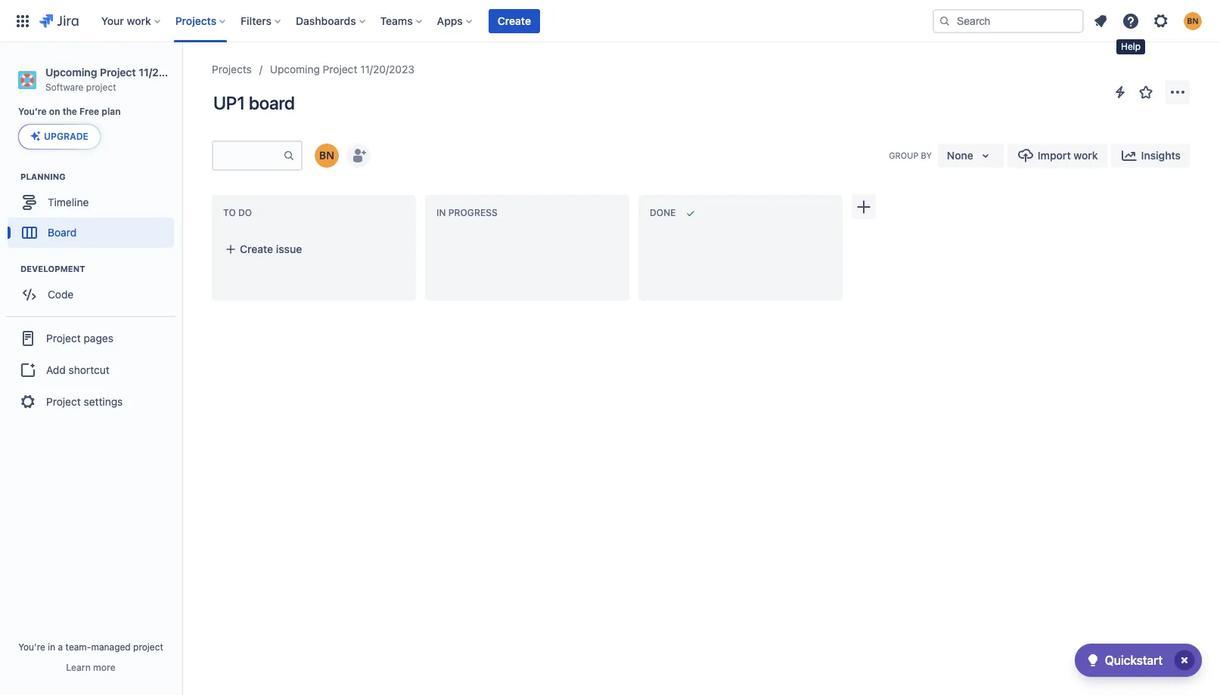 Task type: describe. For each thing, give the bounding box(es) containing it.
settings image
[[1152, 12, 1170, 30]]

import image
[[1017, 147, 1035, 165]]

Search this board text field
[[213, 142, 283, 169]]

sidebar navigation image
[[165, 61, 198, 91]]

import work
[[1038, 149, 1098, 162]]

you're for you're in a team-managed project
[[18, 642, 45, 654]]

free
[[80, 106, 99, 117]]

more
[[93, 663, 115, 674]]

import
[[1038, 149, 1071, 162]]

project down the add
[[46, 396, 81, 408]]

development image
[[2, 260, 20, 279]]

add shortcut button
[[6, 356, 176, 386]]

project inside the upcoming project 11/20/2023 software project
[[100, 66, 136, 79]]

plan
[[102, 106, 121, 117]]

ben nelson image
[[315, 144, 339, 168]]

learn
[[66, 663, 91, 674]]

upcoming for upcoming project 11/20/2023 software project
[[45, 66, 97, 79]]

by
[[921, 151, 932, 160]]

project settings link
[[6, 386, 176, 419]]

planning image
[[2, 168, 20, 186]]

primary element
[[9, 0, 933, 42]]

your
[[101, 14, 124, 27]]

settings
[[84, 396, 123, 408]]

help
[[1121, 41, 1141, 52]]

planning group
[[8, 171, 181, 253]]

automations menu button icon image
[[1111, 83, 1129, 101]]

none button
[[938, 144, 1004, 168]]

more image
[[1169, 83, 1187, 101]]

quickstart
[[1105, 654, 1163, 668]]

in
[[436, 207, 446, 219]]

project up the add
[[46, 332, 81, 345]]

you're for you're on the free plan
[[18, 106, 47, 117]]

projects for projects link
[[212, 63, 252, 76]]

create issue
[[240, 243, 302, 256]]

development group
[[8, 263, 181, 315]]

project pages
[[46, 332, 113, 345]]

filters button
[[236, 9, 287, 33]]

you're in a team-managed project
[[18, 642, 163, 654]]

upcoming project 11/20/2023 software project
[[45, 66, 195, 93]]

up1
[[213, 92, 245, 113]]

in progress
[[436, 207, 498, 219]]

issue
[[276, 243, 302, 256]]

star up1 board image
[[1137, 83, 1155, 101]]

your profile and settings image
[[1184, 12, 1202, 30]]

search image
[[939, 15, 951, 27]]

add
[[46, 364, 66, 377]]

create issue button
[[216, 236, 412, 263]]

insights
[[1141, 149, 1181, 162]]

create for create issue
[[240, 243, 273, 256]]

import work link
[[1007, 144, 1107, 168]]

group
[[889, 151, 919, 160]]

work for import work
[[1074, 149, 1098, 162]]

in
[[48, 642, 55, 654]]

upgrade
[[44, 131, 88, 142]]

banner containing your work
[[0, 0, 1220, 42]]

teams
[[380, 14, 413, 27]]

a
[[58, 642, 63, 654]]

group by
[[889, 151, 932, 160]]

the
[[63, 106, 77, 117]]

add people image
[[349, 147, 368, 165]]

check image
[[1084, 652, 1102, 670]]



Task type: locate. For each thing, give the bounding box(es) containing it.
work inside dropdown button
[[127, 14, 151, 27]]

work right import
[[1074, 149, 1098, 162]]

1 horizontal spatial project
[[133, 642, 163, 654]]

1 vertical spatial project
[[133, 642, 163, 654]]

work for your work
[[127, 14, 151, 27]]

to do
[[223, 207, 252, 219]]

projects up up1
[[212, 63, 252, 76]]

1 horizontal spatial upcoming
[[270, 63, 320, 76]]

create left issue
[[240, 243, 273, 256]]

projects
[[175, 14, 216, 27], [212, 63, 252, 76]]

done
[[650, 207, 676, 219]]

work right your
[[127, 14, 151, 27]]

jira image
[[39, 12, 78, 30], [39, 12, 78, 30]]

upcoming
[[270, 63, 320, 76], [45, 66, 97, 79]]

0 vertical spatial work
[[127, 14, 151, 27]]

up1 board
[[213, 92, 295, 113]]

pages
[[84, 332, 113, 345]]

create inside primary element
[[498, 14, 531, 27]]

insights button
[[1111, 144, 1190, 168]]

project settings
[[46, 396, 123, 408]]

none
[[947, 149, 973, 162]]

teams button
[[376, 9, 428, 33]]

create right the apps dropdown button
[[498, 14, 531, 27]]

1 horizontal spatial 11/20/2023
[[360, 63, 415, 76]]

dismiss quickstart image
[[1173, 649, 1197, 673]]

you're left in
[[18, 642, 45, 654]]

banner
[[0, 0, 1220, 42]]

project inside the upcoming project 11/20/2023 software project
[[86, 82, 116, 93]]

project right managed
[[133, 642, 163, 654]]

notifications image
[[1092, 12, 1110, 30]]

software
[[45, 82, 84, 93]]

projects button
[[171, 9, 232, 33]]

timeline
[[48, 196, 89, 209]]

11/20/2023
[[360, 63, 415, 76], [139, 66, 195, 79]]

team-
[[66, 642, 91, 654]]

11/20/2023 down projects popup button
[[139, 66, 195, 79]]

apps button
[[432, 9, 478, 33]]

0 horizontal spatial project
[[86, 82, 116, 93]]

code
[[48, 288, 74, 301]]

11/20/2023 for upcoming project 11/20/2023
[[360, 63, 415, 76]]

you're
[[18, 106, 47, 117], [18, 642, 45, 654]]

you're on the free plan
[[18, 106, 121, 117]]

insights image
[[1120, 147, 1138, 165]]

create button
[[489, 9, 540, 33]]

planning
[[20, 172, 66, 182]]

quickstart button
[[1075, 645, 1202, 678]]

Search field
[[933, 9, 1084, 33]]

create column image
[[855, 198, 873, 216]]

appswitcher icon image
[[14, 12, 32, 30]]

0 horizontal spatial create
[[240, 243, 273, 256]]

upgrade button
[[19, 125, 100, 149]]

upcoming project 11/20/2023
[[270, 63, 415, 76]]

add shortcut
[[46, 364, 109, 377]]

do
[[238, 207, 252, 219]]

apps
[[437, 14, 463, 27]]

dashboards button
[[291, 9, 371, 33]]

board
[[48, 226, 77, 239]]

project up plan at the top left of the page
[[100, 66, 136, 79]]

create
[[498, 14, 531, 27], [240, 243, 273, 256]]

work
[[127, 14, 151, 27], [1074, 149, 1098, 162]]

board link
[[8, 218, 174, 248]]

to
[[223, 207, 236, 219]]

progress
[[448, 207, 498, 219]]

development
[[20, 264, 85, 274]]

11/20/2023 for upcoming project 11/20/2023 software project
[[139, 66, 195, 79]]

1 vertical spatial projects
[[212, 63, 252, 76]]

1 vertical spatial you're
[[18, 642, 45, 654]]

projects for projects popup button
[[175, 14, 216, 27]]

create for create
[[498, 14, 531, 27]]

0 horizontal spatial upcoming
[[45, 66, 97, 79]]

upcoming up board
[[270, 63, 320, 76]]

0 vertical spatial create
[[498, 14, 531, 27]]

11/20/2023 down teams
[[360, 63, 415, 76]]

filters
[[241, 14, 272, 27]]

shortcut
[[68, 364, 109, 377]]

your work button
[[97, 9, 166, 33]]

1 vertical spatial work
[[1074, 149, 1098, 162]]

learn more
[[66, 663, 115, 674]]

upcoming project 11/20/2023 link
[[270, 61, 415, 79]]

code link
[[8, 280, 174, 310]]

dashboards
[[296, 14, 356, 27]]

group containing project pages
[[6, 316, 176, 424]]

on
[[49, 106, 60, 117]]

1 vertical spatial create
[[240, 243, 273, 256]]

board
[[249, 92, 295, 113]]

2 you're from the top
[[18, 642, 45, 654]]

projects up "sidebar navigation" "icon"
[[175, 14, 216, 27]]

1 horizontal spatial create
[[498, 14, 531, 27]]

project down dashboards "dropdown button"
[[323, 63, 357, 76]]

upcoming inside the upcoming project 11/20/2023 software project
[[45, 66, 97, 79]]

1 you're from the top
[[18, 106, 47, 117]]

project up plan at the top left of the page
[[86, 82, 116, 93]]

0 horizontal spatial 11/20/2023
[[139, 66, 195, 79]]

1 horizontal spatial work
[[1074, 149, 1098, 162]]

managed
[[91, 642, 131, 654]]

projects inside popup button
[[175, 14, 216, 27]]

0 horizontal spatial work
[[127, 14, 151, 27]]

0 vertical spatial projects
[[175, 14, 216, 27]]

group
[[6, 316, 176, 424]]

0 vertical spatial you're
[[18, 106, 47, 117]]

help tooltip
[[1117, 39, 1145, 54]]

11/20/2023 inside upcoming project 11/20/2023 link
[[360, 63, 415, 76]]

timeline link
[[8, 188, 174, 218]]

project pages link
[[6, 323, 176, 356]]

you're left the on
[[18, 106, 47, 117]]

projects link
[[212, 61, 252, 79]]

project
[[86, 82, 116, 93], [133, 642, 163, 654]]

upcoming up software
[[45, 66, 97, 79]]

0 vertical spatial project
[[86, 82, 116, 93]]

learn more button
[[66, 663, 115, 675]]

project
[[323, 63, 357, 76], [100, 66, 136, 79], [46, 332, 81, 345], [46, 396, 81, 408]]

your work
[[101, 14, 151, 27]]

help image
[[1122, 12, 1140, 30]]

11/20/2023 inside the upcoming project 11/20/2023 software project
[[139, 66, 195, 79]]

upcoming for upcoming project 11/20/2023
[[270, 63, 320, 76]]



Task type: vqa. For each thing, say whether or not it's contained in the screenshot.
the send email link
no



